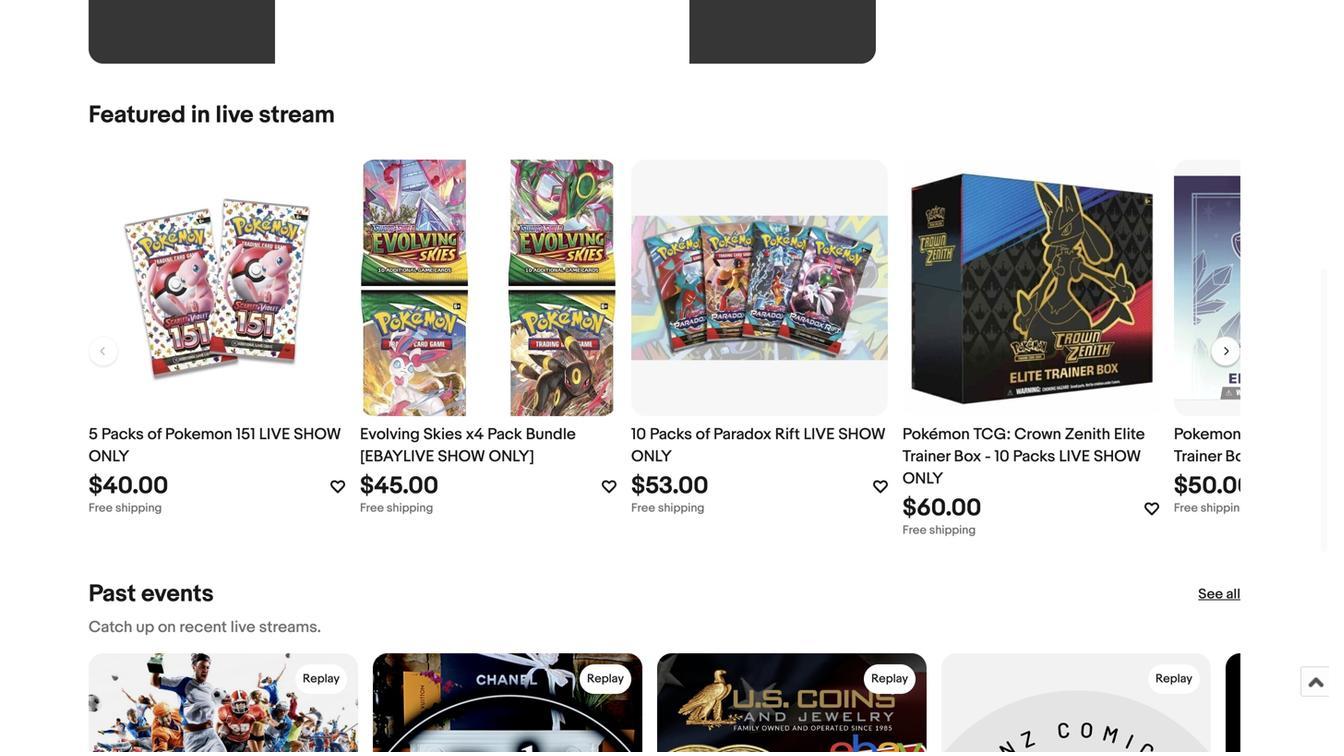 Task type: vqa. For each thing, say whether or not it's contained in the screenshot.


Task type: locate. For each thing, give the bounding box(es) containing it.
replay
[[303, 672, 340, 686], [587, 672, 624, 686], [871, 672, 908, 686], [1156, 672, 1192, 686]]

1 horizontal spatial only
[[631, 447, 672, 467]]

10
[[631, 425, 646, 444], [994, 447, 1009, 467]]

1 horizontal spatial of
[[696, 425, 710, 444]]

of up $40.00
[[147, 425, 162, 444]]

free shipping down $45.00
[[360, 501, 433, 515]]

show for $53.00
[[838, 425, 886, 444]]

1 vertical spatial 10
[[994, 447, 1009, 467]]

packs inside the pokémon tcg: crown zenith elite trainer box - 10 packs live show only
[[1013, 447, 1055, 467]]

t
[[1324, 425, 1329, 444]]

evolving skies x4 pack bundle [ebaylive show only] link
[[360, 424, 616, 468]]

featured in live stream
[[89, 101, 335, 130]]

1 pokemon from the left
[[165, 425, 232, 444]]

show inside 10 packs of paradox rift live show only
[[838, 425, 886, 444]]

free shipping for $40.00
[[89, 501, 162, 515]]

live inside 10 packs of paradox rift live show only
[[804, 425, 835, 444]]

past events
[[89, 580, 214, 609]]

packs down crown
[[1013, 447, 1055, 467]]

1 horizontal spatial packs
[[650, 425, 692, 444]]

show
[[294, 425, 341, 444], [838, 425, 886, 444], [438, 447, 485, 467], [1094, 447, 1141, 467]]

free for $40.00
[[89, 501, 113, 515]]

10 up the $53.00
[[631, 425, 646, 444]]

0 horizontal spatial pokemon
[[165, 425, 232, 444]]

free down $50.00
[[1174, 501, 1198, 515]]

0 vertical spatial 10
[[631, 425, 646, 444]]

free shipping for $45.00
[[360, 501, 433, 515]]

only inside 5 packs of pokemon 151  live show only
[[89, 447, 129, 467]]

packs right the "5"
[[101, 425, 144, 444]]

of left paradox
[[696, 425, 710, 444]]

$53.00
[[631, 472, 709, 501]]

free shipping
[[89, 501, 162, 515], [360, 501, 433, 515], [631, 501, 705, 515], [903, 523, 976, 538]]

only down the "5"
[[89, 447, 129, 467]]

pokemon left 151
[[165, 425, 232, 444]]

$60.00
[[903, 494, 982, 523]]

2 pokemon from the left
[[1174, 425, 1241, 444]]

shipping down the $53.00
[[658, 501, 705, 515]]

see all link
[[1198, 585, 1240, 604]]

10 right "-"
[[994, 447, 1009, 467]]

live
[[259, 425, 290, 444], [804, 425, 835, 444], [1059, 447, 1090, 467]]

live down zenith at the right of page
[[1059, 447, 1090, 467]]

pokemon
[[165, 425, 232, 444], [1174, 425, 1241, 444]]

recent
[[179, 618, 227, 637]]

free down $40.00
[[89, 501, 113, 515]]

free for $60.00
[[903, 523, 927, 538]]

of for $53.00
[[696, 425, 710, 444]]

shipping for $45.00
[[387, 501, 433, 515]]

live right recent
[[230, 618, 255, 637]]

x4
[[466, 425, 484, 444]]

[ebaylive
[[360, 447, 434, 467]]

shipping down $40.00
[[115, 501, 162, 515]]

free shipping down the $53.00
[[631, 501, 705, 515]]

0 horizontal spatial 10
[[631, 425, 646, 444]]

show for $45.00
[[438, 447, 485, 467]]

zenith
[[1065, 425, 1110, 444]]

live right in
[[215, 101, 254, 130]]

catch
[[89, 618, 132, 637]]

1 horizontal spatial live
[[804, 425, 835, 444]]

packs up the $53.00
[[650, 425, 692, 444]]

packs for $40.00
[[101, 425, 144, 444]]

shipping down $60.00
[[929, 523, 976, 538]]

5 packs of pokemon 151  live show only
[[89, 425, 341, 467]]

2 replay from the left
[[587, 672, 624, 686]]

0 horizontal spatial live
[[259, 425, 290, 444]]

1 horizontal spatial 10
[[994, 447, 1009, 467]]

packs
[[101, 425, 144, 444], [650, 425, 692, 444], [1013, 447, 1055, 467]]

show down elite
[[1094, 447, 1141, 467]]

live for $53.00
[[804, 425, 835, 444]]

of
[[147, 425, 162, 444], [696, 425, 710, 444]]

pokemon up $50.00
[[1174, 425, 1241, 444]]

rift
[[775, 425, 800, 444]]

catch up on recent live streams.
[[89, 618, 321, 637]]

of for $40.00
[[147, 425, 162, 444]]

2 horizontal spatial live
[[1059, 447, 1090, 467]]

free down the $53.00
[[631, 501, 655, 515]]

pack
[[487, 425, 522, 444]]

2 horizontal spatial only
[[903, 469, 943, 489]]

pokemon tcg silver tempest elite trainer box live show only image
[[1174, 176, 1329, 400]]

shipping
[[115, 501, 162, 515], [387, 501, 433, 515], [658, 501, 705, 515], [1201, 501, 1247, 515], [929, 523, 976, 538]]

live right rift at bottom right
[[804, 425, 835, 444]]

up
[[136, 618, 154, 637]]

only inside 10 packs of paradox rift live show only
[[631, 447, 672, 467]]

free
[[89, 501, 113, 515], [360, 501, 384, 515], [631, 501, 655, 515], [1174, 501, 1198, 515], [903, 523, 927, 538]]

of inside 5 packs of pokemon 151  live show only
[[147, 425, 162, 444]]

shipping down $50.00
[[1201, 501, 1247, 515]]

1 horizontal spatial pokemon
[[1174, 425, 1241, 444]]

shipping for $53.00
[[658, 501, 705, 515]]

live right 151
[[259, 425, 290, 444]]

packs inside 5 packs of pokemon 151  live show only
[[101, 425, 144, 444]]

only down the trainer
[[903, 469, 943, 489]]

2 horizontal spatial packs
[[1013, 447, 1055, 467]]

on
[[158, 618, 176, 637]]

0 vertical spatial live
[[215, 101, 254, 130]]

3 replay from the left
[[871, 672, 908, 686]]

2 of from the left
[[696, 425, 710, 444]]

0 horizontal spatial only
[[89, 447, 129, 467]]

free shipping for $60.00
[[903, 523, 976, 538]]

151
[[236, 425, 255, 444]]

show inside evolving skies x4 pack bundle [ebaylive show only]
[[438, 447, 485, 467]]

show for $40.00
[[294, 425, 341, 444]]

only up the $53.00
[[631, 447, 672, 467]]

0 horizontal spatial of
[[147, 425, 162, 444]]

free shipping down $40.00
[[89, 501, 162, 515]]

only inside the pokémon tcg: crown zenith elite trainer box - 10 packs live show only
[[903, 469, 943, 489]]

packs inside 10 packs of paradox rift live show only
[[650, 425, 692, 444]]

only
[[89, 447, 129, 467], [631, 447, 672, 467], [903, 469, 943, 489]]

in
[[191, 101, 210, 130]]

all
[[1226, 586, 1240, 603]]

show right 151
[[294, 425, 341, 444]]

elite
[[1114, 425, 1145, 444]]

featured
[[89, 101, 186, 130]]

show down x4
[[438, 447, 485, 467]]

$50.00
[[1174, 472, 1253, 501]]

free shipping down $60.00
[[903, 523, 976, 538]]

only for $53.00
[[631, 447, 672, 467]]

4 replay from the left
[[1156, 672, 1192, 686]]

shipping down $45.00
[[387, 501, 433, 515]]

shipping for $40.00
[[115, 501, 162, 515]]

trainer
[[903, 447, 950, 467]]

paradox
[[713, 425, 771, 444]]

1 of from the left
[[147, 425, 162, 444]]

live inside 5 packs of pokemon 151  live show only
[[259, 425, 290, 444]]

free down $60.00
[[903, 523, 927, 538]]

of inside 10 packs of paradox rift live show only
[[696, 425, 710, 444]]

free down $45.00
[[360, 501, 384, 515]]

show left pokémon
[[838, 425, 886, 444]]

0 horizontal spatial packs
[[101, 425, 144, 444]]

5 packs of pokemon 151  live show only image
[[89, 160, 345, 416]]

evolving
[[360, 425, 420, 444]]

free for $53.00
[[631, 501, 655, 515]]

show inside 5 packs of pokemon 151  live show only
[[294, 425, 341, 444]]

live
[[215, 101, 254, 130], [230, 618, 255, 637]]

1 vertical spatial live
[[230, 618, 255, 637]]

evolving skies x4 pack bundle [ebaylive show only] image
[[360, 89, 616, 487]]



Task type: describe. For each thing, give the bounding box(es) containing it.
past
[[89, 580, 136, 609]]

bundle
[[526, 425, 576, 444]]

box
[[954, 447, 981, 467]]

silver
[[1281, 425, 1320, 444]]

pokemon tcg silver t link
[[1174, 424, 1329, 468]]

5 packs of pokemon 151  live show only link
[[89, 424, 345, 468]]

only for $40.00
[[89, 447, 129, 467]]

pokemon inside pokemon tcg silver t $50.00 free shipping
[[1174, 425, 1241, 444]]

shipping inside pokemon tcg silver t $50.00 free shipping
[[1201, 501, 1247, 515]]

events
[[141, 580, 214, 609]]

shipping for $60.00
[[929, 523, 976, 538]]

crown
[[1014, 425, 1061, 444]]

free for $45.00
[[360, 501, 384, 515]]

live for $40.00
[[259, 425, 290, 444]]

10 inside the pokémon tcg: crown zenith elite trainer box - 10 packs live show only
[[994, 447, 1009, 467]]

$40.00
[[89, 472, 168, 501]]

evolving skies x4 pack bundle [ebaylive show only]
[[360, 425, 576, 467]]

show inside the pokémon tcg: crown zenith elite trainer box - 10 packs live show only
[[1094, 447, 1141, 467]]

skies
[[423, 425, 462, 444]]

see all
[[1198, 586, 1240, 603]]

10 packs of paradox rift live show only image
[[631, 216, 888, 360]]

pokémon tcg: crown zenith elite trainer box - 10 packs live show only
[[903, 425, 1145, 489]]

10 packs of paradox rift live show only
[[631, 425, 886, 467]]

pokémon
[[903, 425, 970, 444]]

packs for $53.00
[[650, 425, 692, 444]]

pokemon tcg silver t $50.00 free shipping
[[1174, 425, 1329, 515]]

free inside pokemon tcg silver t $50.00 free shipping
[[1174, 501, 1198, 515]]

tcg
[[1245, 425, 1278, 444]]

$45.00
[[360, 472, 438, 501]]

free shipping for $53.00
[[631, 501, 705, 515]]

pokémon tcg: crown zenith elite trainer box - 10 packs live show only link
[[903, 424, 1159, 490]]

-
[[985, 447, 991, 467]]

pokemon inside 5 packs of pokemon 151  live show only
[[165, 425, 232, 444]]

see
[[1198, 586, 1223, 603]]

1 replay from the left
[[303, 672, 340, 686]]

10 inside 10 packs of paradox rift live show only
[[631, 425, 646, 444]]

pokémon tcg: crown zenith elite trainer box - 10 packs live show only image
[[903, 160, 1159, 416]]

5
[[89, 425, 98, 444]]

only]
[[489, 447, 534, 467]]

tcg:
[[973, 425, 1011, 444]]

stream
[[259, 101, 335, 130]]

streams.
[[259, 618, 321, 637]]

10 packs of paradox rift live show only link
[[631, 424, 888, 468]]

live inside the pokémon tcg: crown zenith elite trainer box - 10 packs live show only
[[1059, 447, 1090, 467]]



